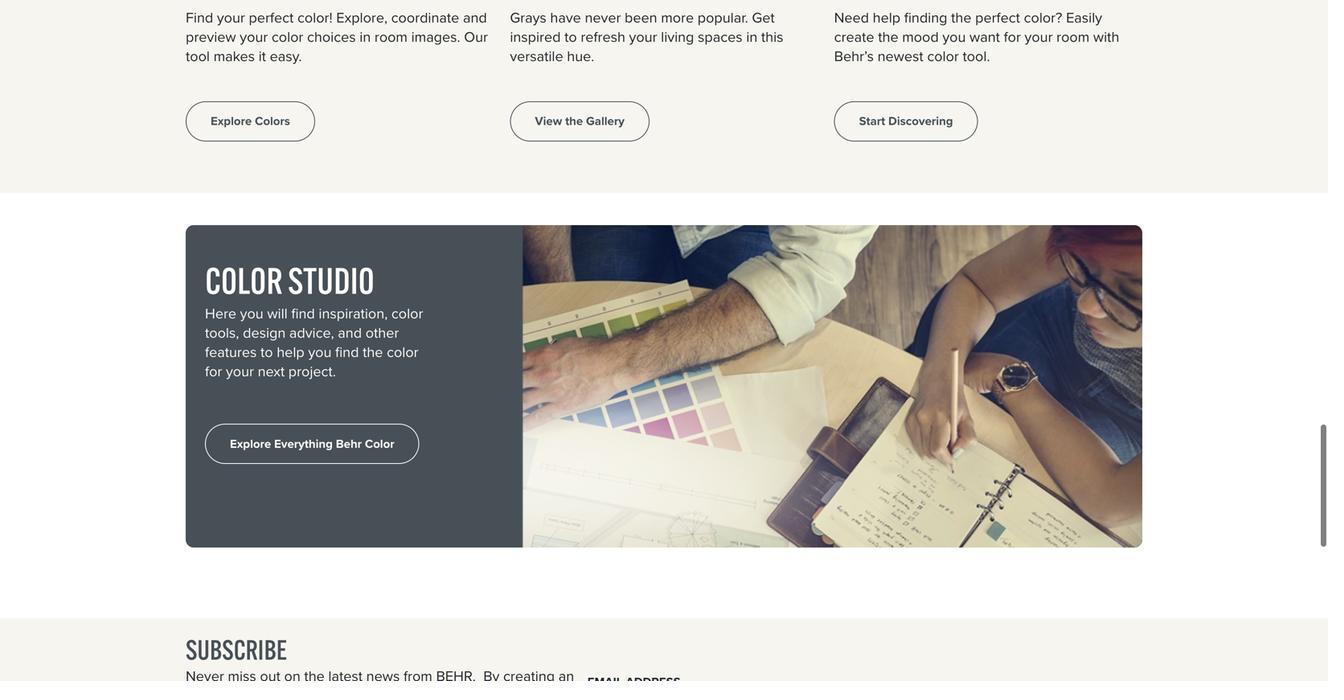 Task type: locate. For each thing, give the bounding box(es) containing it.
explore left colors
[[211, 112, 252, 130]]

to left refresh
[[565, 26, 577, 47]]

more
[[661, 7, 694, 28]]

in right the choices
[[360, 26, 371, 47]]

find right will
[[291, 303, 315, 324]]

for
[[1004, 26, 1021, 47], [205, 360, 222, 382]]

1 horizontal spatial for
[[1004, 26, 1021, 47]]

hue.
[[567, 45, 595, 67]]

0 vertical spatial and
[[463, 7, 487, 28]]

images.
[[411, 26, 461, 47]]

your left easily
[[1025, 26, 1053, 47]]

0 horizontal spatial to
[[261, 341, 273, 363]]

view the gallery link
[[510, 101, 650, 141]]

create
[[835, 26, 875, 47]]

1 perfect from the left
[[249, 7, 294, 28]]

0 horizontal spatial for
[[205, 360, 222, 382]]

explore colors link
[[186, 101, 315, 141]]

and right images.
[[463, 7, 487, 28]]

for inside need help finding the perfect color? easily create the mood you want for your room with behr's newest color tool.
[[1004, 26, 1021, 47]]

2 horizontal spatial you
[[943, 26, 966, 47]]

view the gallery
[[535, 112, 625, 130]]

studio
[[288, 258, 375, 303]]

inspiration,
[[319, 303, 388, 324]]

start discovering link
[[835, 101, 978, 141]]

explore left the everything
[[230, 435, 271, 453]]

desktop image alt text image
[[521, 225, 1143, 548]]

1 horizontal spatial perfect
[[976, 7, 1021, 28]]

explore,
[[336, 7, 388, 28]]

your inside the grays have never been more popular. get inspired to refresh your living spaces in this versatile hue.
[[629, 26, 657, 47]]

next
[[258, 360, 285, 382]]

to inside color studio here you will find inspiration, color tools, design advice, and other features to help you find the color for your next project.
[[261, 341, 273, 363]]

0 horizontal spatial in
[[360, 26, 371, 47]]

newest
[[878, 45, 924, 67]]

color studio here you will find inspiration, color tools, design advice, and other features to help you find the color for your next project.
[[205, 258, 423, 382]]

1 horizontal spatial and
[[463, 7, 487, 28]]

your left the living
[[629, 26, 657, 47]]

the inside color studio here you will find inspiration, color tools, design advice, and other features to help you find the color for your next project.
[[363, 341, 383, 363]]

room left with
[[1057, 26, 1090, 47]]

color
[[272, 26, 303, 47], [928, 45, 959, 67], [392, 303, 423, 324], [387, 341, 419, 363]]

color left tool.
[[928, 45, 959, 67]]

your left next
[[226, 360, 254, 382]]

for down tools,
[[205, 360, 222, 382]]

room inside need help finding the perfect color? easily create the mood you want for your room with behr's newest color tool.
[[1057, 26, 1090, 47]]

perfect up it
[[249, 7, 294, 28]]

everything
[[274, 435, 333, 453]]

explore colors
[[211, 112, 290, 130]]

never
[[585, 7, 621, 28]]

to inside the grays have never been more popular. get inspired to refresh your living spaces in this versatile hue.
[[565, 26, 577, 47]]

2 room from the left
[[1057, 26, 1090, 47]]

coordinate
[[391, 7, 459, 28]]

for inside color studio here you will find inspiration, color tools, design advice, and other features to help you find the color for your next project.
[[205, 360, 222, 382]]

0 vertical spatial help
[[873, 7, 901, 28]]

2 in from the left
[[747, 26, 758, 47]]

have
[[550, 7, 581, 28]]

room inside find your perfect color! explore, coordinate and preview your color choices in room images. our tool makes it easy.
[[375, 26, 408, 47]]

behr
[[336, 435, 362, 453]]

0 horizontal spatial and
[[338, 322, 362, 343]]

0 vertical spatial find
[[291, 303, 315, 324]]

this
[[761, 26, 784, 47]]

you left the want
[[943, 26, 966, 47]]

1 horizontal spatial help
[[873, 7, 901, 28]]

1 horizontal spatial in
[[747, 26, 758, 47]]

perfect up tool.
[[976, 7, 1021, 28]]

features
[[205, 341, 257, 363]]

the inside view the gallery link
[[565, 112, 583, 130]]

you down the inspiration,
[[308, 341, 332, 363]]

explore
[[211, 112, 252, 130], [230, 435, 271, 453]]

our
[[464, 26, 488, 47]]

1 vertical spatial explore
[[230, 435, 271, 453]]

need
[[835, 7, 869, 28]]

0 horizontal spatial find
[[291, 303, 315, 324]]

color inside need help finding the perfect color? easily create the mood you want for your room with behr's newest color tool.
[[928, 45, 959, 67]]

help
[[873, 7, 901, 28], [277, 341, 305, 363]]

color inside find your perfect color! explore, coordinate and preview your color choices in room images. our tool makes it easy.
[[272, 26, 303, 47]]

color
[[365, 435, 395, 453]]

tools,
[[205, 322, 239, 343]]

1 vertical spatial find
[[335, 341, 359, 363]]

1 room from the left
[[375, 26, 408, 47]]

with
[[1094, 26, 1120, 47]]

gallery
[[586, 112, 625, 130]]

0 horizontal spatial perfect
[[249, 7, 294, 28]]

room left images.
[[375, 26, 408, 47]]

for right the want
[[1004, 26, 1021, 47]]

the right view
[[565, 112, 583, 130]]

to
[[565, 26, 577, 47], [261, 341, 273, 363]]

perfect
[[249, 7, 294, 28], [976, 7, 1021, 28]]

1 horizontal spatial to
[[565, 26, 577, 47]]

0 horizontal spatial help
[[277, 341, 305, 363]]

1 in from the left
[[360, 26, 371, 47]]

explore inside 'link'
[[230, 435, 271, 453]]

1 vertical spatial help
[[277, 341, 305, 363]]

grays
[[510, 7, 547, 28]]

color right it
[[272, 26, 303, 47]]

you left will
[[240, 303, 264, 324]]

2 perfect from the left
[[976, 7, 1021, 28]]

1 vertical spatial to
[[261, 341, 273, 363]]

in left this
[[747, 26, 758, 47]]

in
[[360, 26, 371, 47], [747, 26, 758, 47]]

start discovering
[[859, 112, 953, 130]]

0 horizontal spatial you
[[240, 303, 264, 324]]

and left other
[[338, 322, 362, 343]]

0 vertical spatial to
[[565, 26, 577, 47]]

in inside find your perfect color! explore, coordinate and preview your color choices in room images. our tool makes it easy.
[[360, 26, 371, 47]]

your
[[217, 7, 245, 28], [240, 26, 268, 47], [629, 26, 657, 47], [1025, 26, 1053, 47], [226, 360, 254, 382]]

tool.
[[963, 45, 990, 67]]

explore for explore everything behr color
[[230, 435, 271, 453]]

find down the inspiration,
[[335, 341, 359, 363]]

the down the inspiration,
[[363, 341, 383, 363]]

2 vertical spatial you
[[308, 341, 332, 363]]

the left the mood
[[878, 26, 899, 47]]

0 vertical spatial for
[[1004, 26, 1021, 47]]

room
[[375, 26, 408, 47], [1057, 26, 1090, 47]]

the right finding
[[951, 7, 972, 28]]

versatile
[[510, 45, 563, 67]]

find
[[291, 303, 315, 324], [335, 341, 359, 363]]

you inside need help finding the perfect color? easily create the mood you want for your room with behr's newest color tool.
[[943, 26, 966, 47]]

and
[[463, 7, 487, 28], [338, 322, 362, 343]]

the
[[951, 7, 972, 28], [878, 26, 899, 47], [565, 112, 583, 130], [363, 341, 383, 363]]

project.
[[289, 360, 336, 382]]

you
[[943, 26, 966, 47], [240, 303, 264, 324], [308, 341, 332, 363]]

0 vertical spatial explore
[[211, 112, 252, 130]]

your inside need help finding the perfect color? easily create the mood you want for your room with behr's newest color tool.
[[1025, 26, 1053, 47]]

finding
[[905, 7, 948, 28]]

1 horizontal spatial room
[[1057, 26, 1090, 47]]

1 vertical spatial for
[[205, 360, 222, 382]]

1 vertical spatial and
[[338, 322, 362, 343]]

1 horizontal spatial you
[[308, 341, 332, 363]]

to right features
[[261, 341, 273, 363]]

0 vertical spatial you
[[943, 26, 966, 47]]

0 horizontal spatial room
[[375, 26, 408, 47]]

explore for explore colors
[[211, 112, 252, 130]]

your inside color studio here you will find inspiration, color tools, design advice, and other features to help you find the color for your next project.
[[226, 360, 254, 382]]



Task type: vqa. For each thing, say whether or not it's contained in the screenshot.
left to
yes



Task type: describe. For each thing, give the bounding box(es) containing it.
help inside need help finding the perfect color? easily create the mood you want for your room with behr's newest color tool.
[[873, 7, 901, 28]]

other
[[366, 322, 399, 343]]

start
[[859, 112, 886, 130]]

will
[[267, 303, 288, 324]]

color?
[[1024, 7, 1063, 28]]

view
[[535, 112, 562, 130]]

explore everything behr color link
[[205, 424, 419, 464]]

been
[[625, 7, 658, 28]]

in inside the grays have never been more popular. get inspired to refresh your living spaces in this versatile hue.
[[747, 26, 758, 47]]

choices
[[307, 26, 356, 47]]

easily
[[1066, 7, 1103, 28]]

living
[[661, 26, 694, 47]]

color
[[205, 258, 283, 303]]

here
[[205, 303, 236, 324]]

get
[[752, 7, 775, 28]]

easy.
[[270, 45, 302, 67]]

need help finding the perfect color? easily create the mood you want for your room with behr's newest color tool.
[[835, 7, 1120, 67]]

popular.
[[698, 7, 749, 28]]

it
[[259, 45, 266, 67]]

grays have never been more popular. get inspired to refresh your living spaces in this versatile hue.
[[510, 7, 784, 67]]

preview
[[186, 26, 236, 47]]

your right find at left top
[[217, 7, 245, 28]]

perfect inside need help finding the perfect color? easily create the mood you want for your room with behr's newest color tool.
[[976, 7, 1021, 28]]

discovering
[[889, 112, 953, 130]]

mood
[[902, 26, 939, 47]]

design
[[243, 322, 286, 343]]

refresh
[[581, 26, 626, 47]]

want
[[970, 26, 1000, 47]]

advice,
[[289, 322, 334, 343]]

behr's
[[835, 45, 874, 67]]

spaces
[[698, 26, 743, 47]]

color!
[[298, 7, 333, 28]]

and inside find your perfect color! explore, coordinate and preview your color choices in room images. our tool makes it easy.
[[463, 7, 487, 28]]

perfect inside find your perfect color! explore, coordinate and preview your color choices in room images. our tool makes it easy.
[[249, 7, 294, 28]]

colors
[[255, 112, 290, 130]]

help inside color studio here you will find inspiration, color tools, design advice, and other features to help you find the color for your next project.
[[277, 341, 305, 363]]

color down the inspiration,
[[387, 341, 419, 363]]

makes
[[214, 45, 255, 67]]

subscribe
[[186, 633, 287, 667]]

find your perfect color! explore, coordinate and preview your color choices in room images. our tool makes it easy.
[[186, 7, 488, 67]]

1 horizontal spatial find
[[335, 341, 359, 363]]

tool
[[186, 45, 210, 67]]

1 vertical spatial you
[[240, 303, 264, 324]]

explore everything behr color
[[230, 435, 395, 453]]

color right the inspiration,
[[392, 303, 423, 324]]

find
[[186, 7, 213, 28]]

inspired
[[510, 26, 561, 47]]

your left easy.
[[240, 26, 268, 47]]

and inside color studio here you will find inspiration, color tools, design advice, and other features to help you find the color for your next project.
[[338, 322, 362, 343]]



